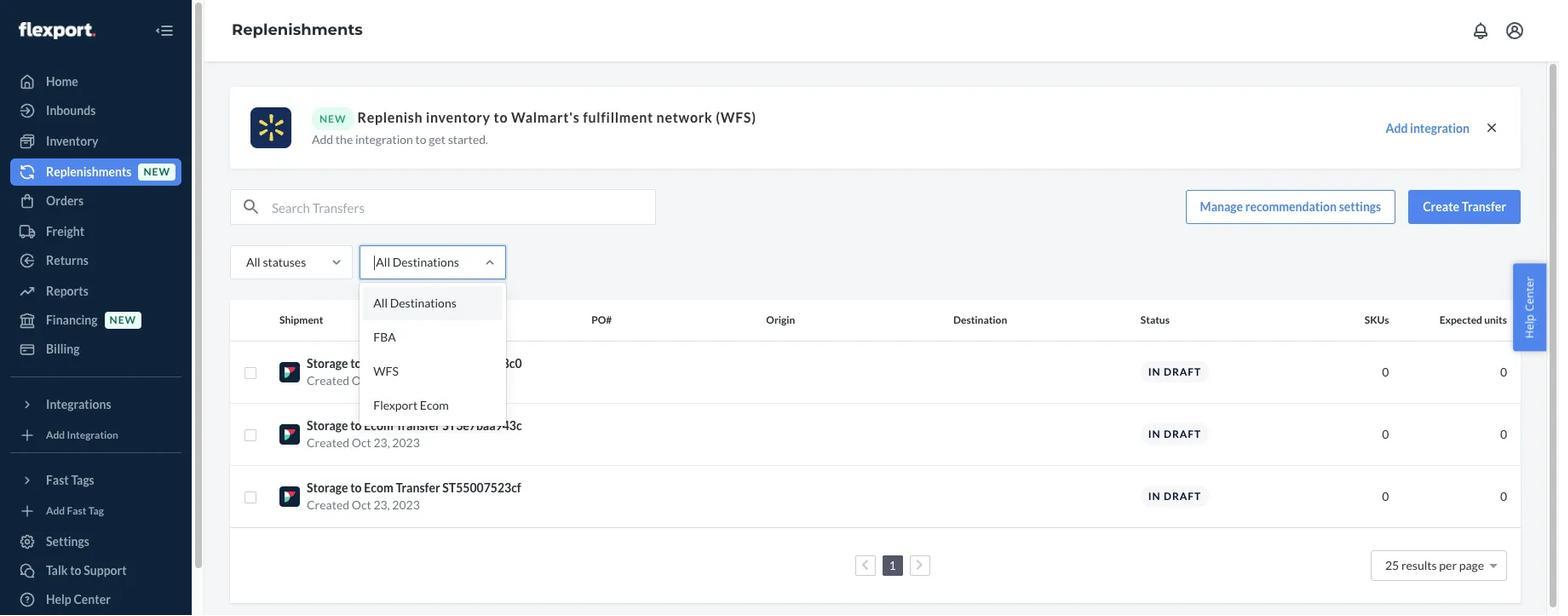 Task type: locate. For each thing, give the bounding box(es) containing it.
help right units
[[1522, 314, 1537, 339]]

2023 for st43a48cd8c0
[[392, 373, 420, 387]]

help down talk
[[46, 592, 71, 607]]

transfer for st3e7baa943c
[[396, 418, 440, 432]]

2 oct from the top
[[352, 435, 371, 449]]

23, inside storage to ecom transfer st3e7baa943c created oct 23, 2023
[[374, 435, 390, 449]]

ecom inside storage to ecom transfer st43a48cd8c0 created oct 25, 2023
[[364, 356, 393, 370]]

draft for storage to ecom transfer st43a48cd8c0
[[1164, 365, 1202, 378]]

new down reports link
[[110, 314, 136, 327]]

add
[[1386, 121, 1408, 135], [312, 132, 333, 147], [46, 429, 65, 442], [46, 505, 65, 518]]

2 vertical spatial oct
[[352, 497, 371, 512]]

1 vertical spatial fast
[[67, 505, 86, 518]]

replenish
[[357, 109, 423, 125]]

manage
[[1200, 199, 1243, 214]]

transfer inside button
[[1462, 199, 1506, 214]]

add for add integration
[[1386, 121, 1408, 135]]

1 vertical spatial storage
[[307, 418, 348, 432]]

3 2023 from the top
[[392, 497, 420, 512]]

1 storage from the top
[[307, 356, 348, 370]]

destinations up the fba at left
[[390, 296, 457, 310]]

in draft
[[1148, 365, 1202, 378], [1148, 428, 1202, 440], [1148, 490, 1202, 503]]

0 vertical spatial created
[[307, 373, 349, 387]]

2 23, from the top
[[374, 497, 390, 512]]

help
[[1522, 314, 1537, 339], [46, 592, 71, 607]]

2023 inside storage to ecom transfer st55007523cf created oct 23, 2023
[[392, 497, 420, 512]]

ecom for st43a48cd8c0
[[364, 356, 393, 370]]

oct inside storage to ecom transfer st3e7baa943c created oct 23, 2023
[[352, 435, 371, 449]]

1 vertical spatial in draft
[[1148, 428, 1202, 440]]

2023
[[392, 373, 420, 387], [392, 435, 420, 449], [392, 497, 420, 512]]

2 vertical spatial in draft
[[1148, 490, 1202, 503]]

transfer inside storage to ecom transfer st43a48cd8c0 created oct 25, 2023
[[396, 356, 440, 370]]

help center inside "button"
[[1522, 277, 1537, 339]]

square image
[[244, 429, 257, 442], [244, 491, 257, 504]]

0 vertical spatial help center
[[1522, 277, 1537, 339]]

transfer inside storage to ecom transfer st3e7baa943c created oct 23, 2023
[[396, 418, 440, 432]]

add integration
[[46, 429, 118, 442]]

po#
[[592, 314, 612, 326]]

flexport ecom
[[373, 398, 449, 412]]

2 draft from the top
[[1164, 428, 1202, 440]]

1 horizontal spatial center
[[1522, 277, 1537, 312]]

support
[[84, 563, 127, 578]]

2 square image from the top
[[244, 491, 257, 504]]

oct
[[352, 373, 371, 387], [352, 435, 371, 449], [352, 497, 371, 512]]

created
[[307, 373, 349, 387], [307, 435, 349, 449], [307, 497, 349, 512]]

origin
[[766, 314, 795, 326]]

1 oct from the top
[[352, 373, 371, 387]]

1 horizontal spatial help center
[[1522, 277, 1537, 339]]

destinations
[[393, 255, 459, 269], [390, 296, 457, 310]]

ecom inside storage to ecom transfer st55007523cf created oct 23, 2023
[[364, 480, 393, 495]]

talk
[[46, 563, 68, 578]]

all destinations
[[376, 255, 459, 269], [373, 296, 457, 310]]

0 horizontal spatial center
[[74, 592, 111, 607]]

0 vertical spatial in draft
[[1148, 365, 1202, 378]]

3 draft from the top
[[1164, 490, 1202, 503]]

add inside add fast tag link
[[46, 505, 65, 518]]

2 storage from the top
[[307, 418, 348, 432]]

1 23, from the top
[[374, 435, 390, 449]]

add for add the integration to get started.
[[312, 132, 333, 147]]

3 created from the top
[[307, 497, 349, 512]]

created for storage to ecom transfer st43a48cd8c0 created oct 25, 2023
[[307, 373, 349, 387]]

create transfer button
[[1409, 190, 1521, 224]]

skus
[[1365, 314, 1389, 326]]

transfer right create at the right top
[[1462, 199, 1506, 214]]

Search Transfers text field
[[272, 190, 655, 224]]

to
[[494, 109, 508, 125], [415, 132, 427, 147], [350, 356, 362, 370], [350, 418, 362, 432], [350, 480, 362, 495], [70, 563, 81, 578]]

0 vertical spatial fast
[[46, 473, 69, 487]]

all destinations up the fba at left
[[373, 296, 457, 310]]

transfer inside storage to ecom transfer st55007523cf created oct 23, 2023
[[396, 480, 440, 495]]

0 vertical spatial replenishments
[[232, 21, 363, 39]]

fast left tags
[[46, 473, 69, 487]]

fast inside dropdown button
[[46, 473, 69, 487]]

0 vertical spatial storage
[[307, 356, 348, 370]]

0 vertical spatial center
[[1522, 277, 1537, 312]]

storage inside storage to ecom transfer st55007523cf created oct 23, 2023
[[307, 480, 348, 495]]

add inside add integration button
[[1386, 121, 1408, 135]]

23,
[[374, 435, 390, 449], [374, 497, 390, 512]]

1 horizontal spatial new
[[144, 166, 170, 178]]

1 vertical spatial 2023
[[392, 435, 420, 449]]

3 oct from the top
[[352, 497, 371, 512]]

oct for storage to ecom transfer st43a48cd8c0 created oct 25, 2023
[[352, 373, 371, 387]]

ecom
[[364, 356, 393, 370], [420, 398, 449, 412], [364, 418, 393, 432], [364, 480, 393, 495]]

fulfillment
[[583, 109, 653, 125]]

add inside add integration link
[[46, 429, 65, 442]]

home
[[46, 74, 78, 89]]

integration left "close" image
[[1410, 121, 1470, 135]]

to for storage to ecom transfer st3e7baa943c created oct 23, 2023
[[350, 418, 362, 432]]

add fast tag link
[[10, 501, 181, 521]]

2 vertical spatial 2023
[[392, 497, 420, 512]]

created inside storage to ecom transfer st43a48cd8c0 created oct 25, 2023
[[307, 373, 349, 387]]

3 in from the top
[[1148, 490, 1161, 503]]

25,
[[374, 373, 390, 387]]

add integration button
[[1386, 120, 1470, 137]]

1 vertical spatial oct
[[352, 435, 371, 449]]

storage to ecom transfer st43a48cd8c0 created oct 25, 2023
[[307, 356, 522, 387]]

created inside storage to ecom transfer st3e7baa943c created oct 23, 2023
[[307, 435, 349, 449]]

transfer down storage to ecom transfer st3e7baa943c created oct 23, 2023 at the bottom of the page
[[396, 480, 440, 495]]

1 draft from the top
[[1164, 365, 1202, 378]]

to inside storage to ecom transfer st55007523cf created oct 23, 2023
[[350, 480, 362, 495]]

help center
[[1522, 277, 1537, 339], [46, 592, 111, 607]]

2023 down storage to ecom transfer st3e7baa943c created oct 23, 2023 at the bottom of the page
[[392, 497, 420, 512]]

fast left "tag"
[[67, 505, 86, 518]]

0 vertical spatial in
[[1148, 365, 1161, 378]]

all
[[246, 255, 260, 269], [376, 255, 390, 269], [373, 296, 388, 310]]

chevron left image
[[862, 559, 869, 571]]

23, inside storage to ecom transfer st55007523cf created oct 23, 2023
[[374, 497, 390, 512]]

2 created from the top
[[307, 435, 349, 449]]

financing
[[46, 313, 98, 327]]

inbounds
[[46, 103, 96, 118]]

0 horizontal spatial help
[[46, 592, 71, 607]]

help center down 'talk to support'
[[46, 592, 111, 607]]

1 in from the top
[[1148, 365, 1161, 378]]

2023 right 25,
[[392, 373, 420, 387]]

storage inside storage to ecom transfer st3e7baa943c created oct 23, 2023
[[307, 418, 348, 432]]

storage to ecom transfer st55007523cf created oct 23, 2023
[[307, 480, 521, 512]]

square image for storage to ecom transfer st55007523cf
[[244, 491, 257, 504]]

(wfs)
[[716, 109, 756, 125]]

talk to support
[[46, 563, 127, 578]]

2 2023 from the top
[[392, 435, 420, 449]]

23, down storage to ecom transfer st3e7baa943c created oct 23, 2023 at the bottom of the page
[[374, 497, 390, 512]]

23, down flexport
[[374, 435, 390, 449]]

square image
[[244, 366, 257, 380]]

ecom down flexport
[[364, 418, 393, 432]]

new
[[320, 112, 346, 125]]

2023 down the flexport ecom
[[392, 435, 420, 449]]

1 horizontal spatial integration
[[1410, 121, 1470, 135]]

1 horizontal spatial replenishments
[[232, 21, 363, 39]]

oct inside storage to ecom transfer st43a48cd8c0 created oct 25, 2023
[[352, 373, 371, 387]]

1 2023 from the top
[[392, 373, 420, 387]]

2023 inside storage to ecom transfer st3e7baa943c created oct 23, 2023
[[392, 435, 420, 449]]

1 vertical spatial 23,
[[374, 497, 390, 512]]

oct inside storage to ecom transfer st55007523cf created oct 23, 2023
[[352, 497, 371, 512]]

st3e7baa943c
[[442, 418, 522, 432]]

integration down replenish
[[355, 132, 413, 147]]

fast
[[46, 473, 69, 487], [67, 505, 86, 518]]

center
[[1522, 277, 1537, 312], [74, 592, 111, 607]]

st43a48cd8c0
[[442, 356, 522, 370]]

manage recommendation settings button
[[1186, 190, 1396, 224]]

integration
[[1410, 121, 1470, 135], [355, 132, 413, 147]]

to for talk to support
[[70, 563, 81, 578]]

1 in draft from the top
[[1148, 365, 1202, 378]]

0 vertical spatial oct
[[352, 373, 371, 387]]

2 vertical spatial created
[[307, 497, 349, 512]]

in for st55007523cf
[[1148, 490, 1161, 503]]

0 horizontal spatial new
[[110, 314, 136, 327]]

add fast tag
[[46, 505, 104, 518]]

help inside "button"
[[1522, 314, 1537, 339]]

1 vertical spatial square image
[[244, 491, 257, 504]]

3 storage from the top
[[307, 480, 348, 495]]

storage inside storage to ecom transfer st43a48cd8c0 created oct 25, 2023
[[307, 356, 348, 370]]

billing link
[[10, 336, 181, 363]]

new up orders link
[[144, 166, 170, 178]]

to for storage to ecom transfer st55007523cf created oct 23, 2023
[[350, 480, 362, 495]]

storage
[[307, 356, 348, 370], [307, 418, 348, 432], [307, 480, 348, 495]]

0 vertical spatial help
[[1522, 314, 1537, 339]]

transfer for st55007523cf
[[396, 480, 440, 495]]

transfer down the fba at left
[[396, 356, 440, 370]]

0 vertical spatial new
[[144, 166, 170, 178]]

settings
[[46, 534, 89, 549]]

0 vertical spatial square image
[[244, 429, 257, 442]]

0 horizontal spatial integration
[[355, 132, 413, 147]]

2023 inside storage to ecom transfer st43a48cd8c0 created oct 25, 2023
[[392, 373, 420, 387]]

square image for storage to ecom transfer st3e7baa943c
[[244, 429, 257, 442]]

help center right units
[[1522, 277, 1537, 339]]

1 vertical spatial replenishments
[[46, 164, 132, 179]]

storage to ecom transfer st3e7baa943c created oct 23, 2023
[[307, 418, 522, 449]]

0 vertical spatial 2023
[[392, 373, 420, 387]]

transfer
[[1462, 199, 1506, 214], [396, 356, 440, 370], [396, 418, 440, 432], [396, 480, 440, 495]]

the
[[336, 132, 353, 147]]

help center link
[[10, 586, 181, 613]]

3 in draft from the top
[[1148, 490, 1202, 503]]

1 vertical spatial draft
[[1164, 428, 1202, 440]]

freight link
[[10, 218, 181, 245]]

in
[[1148, 365, 1161, 378], [1148, 428, 1161, 440], [1148, 490, 1161, 503]]

1 square image from the top
[[244, 429, 257, 442]]

storage for storage to ecom transfer st55007523cf
[[307, 480, 348, 495]]

fba
[[373, 330, 396, 344]]

ecom inside storage to ecom transfer st3e7baa943c created oct 23, 2023
[[364, 418, 393, 432]]

oct for storage to ecom transfer st55007523cf created oct 23, 2023
[[352, 497, 371, 512]]

1 vertical spatial new
[[110, 314, 136, 327]]

2 vertical spatial draft
[[1164, 490, 1202, 503]]

tag
[[88, 505, 104, 518]]

1 horizontal spatial help
[[1522, 314, 1537, 339]]

25
[[1385, 558, 1399, 572]]

to inside storage to ecom transfer st43a48cd8c0 created oct 25, 2023
[[350, 356, 362, 370]]

transfer down the flexport ecom
[[396, 418, 440, 432]]

ecom down storage to ecom transfer st3e7baa943c created oct 23, 2023 at the bottom of the page
[[364, 480, 393, 495]]

2 vertical spatial storage
[[307, 480, 348, 495]]

returns link
[[10, 247, 181, 274]]

1 created from the top
[[307, 373, 349, 387]]

0 vertical spatial draft
[[1164, 365, 1202, 378]]

ecom up 25,
[[364, 356, 393, 370]]

0 horizontal spatial help center
[[46, 592, 111, 607]]

0 horizontal spatial replenishments
[[46, 164, 132, 179]]

1 vertical spatial created
[[307, 435, 349, 449]]

to inside storage to ecom transfer st3e7baa943c created oct 23, 2023
[[350, 418, 362, 432]]

chevron right image
[[916, 559, 924, 571]]

1 vertical spatial in
[[1148, 428, 1161, 440]]

all destinations down search transfers 'text box'
[[376, 255, 459, 269]]

create
[[1423, 199, 1460, 214]]

replenishments
[[232, 21, 363, 39], [46, 164, 132, 179]]

2 vertical spatial in
[[1148, 490, 1161, 503]]

created inside storage to ecom transfer st55007523cf created oct 23, 2023
[[307, 497, 349, 512]]

0 vertical spatial 23,
[[374, 435, 390, 449]]

destinations down search transfers 'text box'
[[393, 255, 459, 269]]

1 vertical spatial help
[[46, 592, 71, 607]]

23, for st55007523cf
[[374, 497, 390, 512]]



Task type: vqa. For each thing, say whether or not it's contained in the screenshot.
top "Destinations"
yes



Task type: describe. For each thing, give the bounding box(es) containing it.
ecom for st3e7baa943c
[[364, 418, 393, 432]]

home link
[[10, 68, 181, 95]]

0 vertical spatial destinations
[[393, 255, 459, 269]]

orders link
[[10, 187, 181, 215]]

replenishments link
[[232, 21, 363, 39]]

freight
[[46, 224, 84, 239]]

in for st43a48cd8c0
[[1148, 365, 1161, 378]]

add for add fast tag
[[46, 505, 65, 518]]

inventory
[[46, 134, 98, 148]]

settings link
[[10, 528, 181, 556]]

close navigation image
[[154, 20, 175, 41]]

to for storage to ecom transfer st43a48cd8c0 created oct 25, 2023
[[350, 356, 362, 370]]

shipment
[[279, 314, 323, 326]]

storage for storage to ecom transfer st3e7baa943c
[[307, 418, 348, 432]]

new for financing
[[110, 314, 136, 327]]

25 results per page
[[1385, 558, 1484, 572]]

integration
[[67, 429, 118, 442]]

tags
[[71, 473, 94, 487]]

open notifications image
[[1471, 20, 1491, 41]]

expected
[[1440, 314, 1482, 326]]

returns
[[46, 253, 88, 268]]

1 vertical spatial all destinations
[[373, 296, 457, 310]]

billing
[[46, 342, 80, 356]]

in draft for st43a48cd8c0
[[1148, 365, 1202, 378]]

create transfer
[[1423, 199, 1506, 214]]

1 vertical spatial destinations
[[390, 296, 457, 310]]

network
[[657, 109, 713, 125]]

inventory
[[426, 109, 491, 125]]

recommendation
[[1245, 199, 1337, 214]]

2023 for st3e7baa943c
[[392, 435, 420, 449]]

created for storage to ecom transfer st3e7baa943c created oct 23, 2023
[[307, 435, 349, 449]]

add the integration to get started.
[[312, 132, 488, 147]]

2023 for st55007523cf
[[392, 497, 420, 512]]

manage recommendation settings
[[1200, 199, 1381, 214]]

status
[[1141, 314, 1170, 326]]

create transfer link
[[1409, 190, 1521, 224]]

1
[[889, 558, 896, 572]]

integrations button
[[10, 391, 181, 418]]

flexport
[[373, 398, 418, 412]]

wfs
[[373, 364, 399, 378]]

oct for storage to ecom transfer st3e7baa943c created oct 23, 2023
[[352, 435, 371, 449]]

settings
[[1339, 199, 1381, 214]]

add integration
[[1386, 121, 1470, 135]]

add integration link
[[10, 425, 181, 446]]

center inside "button"
[[1522, 277, 1537, 312]]

destination
[[954, 314, 1007, 326]]

ecom up storage to ecom transfer st3e7baa943c created oct 23, 2023 at the bottom of the page
[[420, 398, 449, 412]]

integrations
[[46, 397, 111, 412]]

close image
[[1483, 119, 1500, 136]]

created for storage to ecom transfer st55007523cf created oct 23, 2023
[[307, 497, 349, 512]]

1 vertical spatial help center
[[46, 592, 111, 607]]

25 results per page option
[[1385, 558, 1484, 572]]

integration inside button
[[1410, 121, 1470, 135]]

replenish inventory to walmart's fulfillment network (wfs)
[[357, 109, 756, 125]]

inbounds link
[[10, 97, 181, 124]]

storage for storage to ecom transfer st43a48cd8c0
[[307, 356, 348, 370]]

0 vertical spatial all destinations
[[376, 255, 459, 269]]

manage recommendation settings link
[[1186, 190, 1396, 224]]

fast tags
[[46, 473, 94, 487]]

draft for storage to ecom transfer st55007523cf
[[1164, 490, 1202, 503]]

in draft for st55007523cf
[[1148, 490, 1202, 503]]

1 vertical spatial center
[[74, 592, 111, 607]]

get
[[429, 132, 446, 147]]

transfer for st43a48cd8c0
[[396, 356, 440, 370]]

flexport logo image
[[19, 22, 95, 39]]

23, for st3e7baa943c
[[374, 435, 390, 449]]

expected units
[[1440, 314, 1507, 326]]

open account menu image
[[1505, 20, 1525, 41]]

ecom for st55007523cf
[[364, 480, 393, 495]]

walmart's
[[511, 109, 580, 125]]

2 in from the top
[[1148, 428, 1161, 440]]

page
[[1459, 558, 1484, 572]]

new for replenishments
[[144, 166, 170, 178]]

help center button
[[1514, 264, 1546, 351]]

statuses
[[263, 255, 306, 269]]

st55007523cf
[[442, 480, 521, 495]]

1 link
[[886, 558, 899, 572]]

reports
[[46, 284, 88, 298]]

inventory link
[[10, 128, 181, 155]]

results
[[1402, 558, 1437, 572]]

started.
[[448, 132, 488, 147]]

orders
[[46, 193, 84, 208]]

fast tags button
[[10, 467, 181, 494]]

units
[[1484, 314, 1507, 326]]

reports link
[[10, 278, 181, 305]]

add for add integration
[[46, 429, 65, 442]]

talk to support link
[[10, 557, 181, 585]]

all statuses
[[246, 255, 306, 269]]

per
[[1439, 558, 1457, 572]]

2 in draft from the top
[[1148, 428, 1202, 440]]



